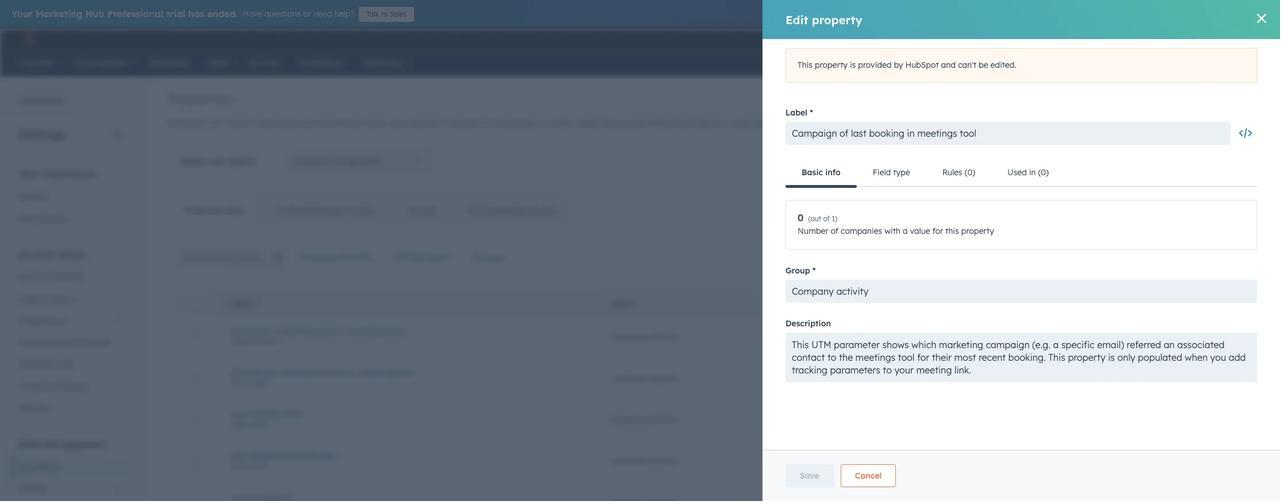 Task type: locate. For each thing, give the bounding box(es) containing it.
talk to sales button
[[359, 7, 415, 22]]

archived properties (0)
[[468, 205, 555, 216]]

account
[[18, 249, 56, 261], [18, 272, 49, 283]]

campaign of last booking in meetings tool button
[[231, 327, 583, 337]]

& right privacy
[[49, 382, 54, 392]]

downloads
[[68, 338, 110, 348]]

properties
[[167, 90, 234, 107], [167, 118, 206, 128], [184, 205, 225, 216], [503, 205, 542, 216], [18, 462, 57, 472]]

1 horizontal spatial last
[[286, 327, 300, 337]]

account defaults link
[[12, 266, 129, 288]]

in inside campaign of last booking in meetings tool single-line text
[[339, 327, 346, 337]]

0 horizontal spatial name
[[231, 300, 252, 309]]

0 horizontal spatial properties
[[336, 155, 381, 167]]

of inside date of last meeting booked in meetings tool date picker
[[253, 368, 261, 378]]

3 picker from the top
[[249, 462, 269, 470]]

dashboard link
[[0, 90, 71, 113]]

your for your marketing hub professional trial has ended. have questions or need help?
[[12, 8, 33, 20]]

picker up activity
[[249, 379, 269, 388]]

professional
[[107, 8, 164, 20]]

activity for picker
[[650, 456, 678, 466]]

teams
[[50, 294, 74, 304]]

of for campaign
[[275, 327, 283, 337]]

1 horizontal spatial to
[[381, 10, 388, 18]]

in right booked
[[349, 368, 356, 378]]

group
[[611, 300, 636, 309]]

music
[[1228, 33, 1249, 43]]

1 vertical spatial tool
[[398, 368, 414, 378]]

users & teams link
[[12, 288, 129, 310]]

1 vertical spatial hubspot
[[916, 373, 949, 384]]

marketplace downloads
[[18, 338, 110, 348]]

1 vertical spatial your
[[18, 169, 40, 180]]

company activity
[[299, 252, 371, 262], [611, 332, 678, 342], [611, 373, 678, 384], [611, 415, 678, 425], [611, 456, 678, 466]]

1 vertical spatial of
[[253, 368, 261, 378]]

name right first
[[696, 118, 719, 128]]

all left the field
[[394, 252, 404, 262]]

0 vertical spatial or
[[303, 9, 311, 19]]

1 vertical spatial in
[[339, 327, 346, 337]]

company for date of last meeting booked in meetings tool
[[611, 373, 648, 384]]

1 press to sort. image from the left
[[639, 300, 644, 308]]

properties (90) link
[[168, 197, 259, 224]]

1 horizontal spatial of
[[275, 327, 283, 337]]

2 vertical spatial in
[[349, 368, 356, 378]]

or left need
[[303, 9, 311, 19]]

last left activity
[[231, 409, 248, 420]]

used in button
[[1184, 291, 1253, 316]]

of
[[275, 327, 283, 337], [253, 368, 261, 378]]

0 horizontal spatial press to sort. image
[[639, 300, 644, 308]]

help?
[[335, 9, 355, 19]]

0 vertical spatial tool
[[388, 327, 404, 337]]

0 vertical spatial to
[[381, 10, 388, 18]]

3 press to sort. element from the left
[[1235, 300, 1239, 310]]

press to sort. element right group
[[639, 300, 644, 310]]

campaign
[[231, 327, 273, 337]]

account up the account defaults
[[18, 249, 56, 261]]

0 horizontal spatial all
[[394, 252, 404, 262]]

1 picker from the top
[[249, 379, 269, 388]]

trial
[[166, 8, 185, 20]]

0 vertical spatial in
[[440, 118, 446, 128]]

meetings inside campaign of last booking in meetings tool single-line text
[[348, 327, 385, 337]]

1 last from the top
[[231, 409, 248, 420]]

1 vertical spatial meetings
[[358, 368, 395, 378]]

security
[[18, 403, 49, 414]]

or inside your marketing hub professional trial has ended. have questions or need help?
[[303, 9, 311, 19]]

users
[[18, 294, 40, 304]]

0 horizontal spatial press to sort. element
[[639, 300, 644, 310]]

press to sort. image
[[963, 300, 967, 308]]

press to sort. image right group
[[639, 300, 644, 308]]

1 vertical spatial to
[[244, 118, 251, 128]]

menu
[[1053, 29, 1267, 47]]

1 0 from the top
[[1234, 332, 1239, 342]]

0 vertical spatial hubspot
[[916, 332, 949, 342]]

2 last from the top
[[231, 451, 248, 461]]

users
[[484, 253, 506, 263]]

data management element
[[12, 438, 129, 502]]

tab list
[[167, 196, 572, 225]]

of inside campaign of last booking in meetings tool single-line text
[[275, 327, 283, 337]]

select
[[182, 155, 210, 167]]

0 vertical spatial name
[[696, 118, 719, 128]]

2 vertical spatial hubspot
[[916, 456, 949, 466]]

company properties button
[[285, 150, 430, 173]]

to right talk
[[381, 10, 388, 18]]

or
[[303, 9, 311, 19], [721, 118, 729, 128]]

last for last booked meeting date
[[231, 451, 248, 461]]

account up users
[[18, 272, 49, 283]]

properties
[[621, 118, 660, 128], [336, 155, 381, 167]]

tool down campaign of last booking in meetings tool button
[[398, 368, 414, 378]]

1 vertical spatial name
[[231, 300, 252, 309]]

in
[[440, 118, 446, 128], [339, 327, 346, 337], [349, 368, 356, 378]]

press to sort. element inside used in button
[[1235, 300, 1239, 310]]

your up general
[[18, 169, 40, 180]]

1 vertical spatial last
[[231, 451, 248, 461]]

1 vertical spatial picker
[[249, 420, 269, 429]]

calling icon image
[[1105, 33, 1115, 44]]

1 hubspot from the top
[[916, 332, 949, 342]]

2 0 from the top
[[1234, 373, 1239, 384]]

company
[[292, 155, 334, 167], [299, 252, 338, 262], [611, 332, 648, 342], [611, 373, 648, 384], [611, 415, 648, 425], [611, 456, 648, 466]]

properties down information
[[336, 155, 381, 167]]

date
[[231, 368, 250, 378], [231, 379, 247, 388], [284, 409, 303, 420], [231, 420, 247, 429], [318, 451, 338, 461], [231, 462, 247, 470]]

1 vertical spatial 0
[[1234, 373, 1239, 384]]

your preferences
[[18, 169, 96, 180]]

last for booking
[[286, 327, 300, 337]]

tool down name 'button'
[[388, 327, 404, 337]]

activity for meetings
[[650, 332, 678, 342]]

picker inside last activity date date picker
[[249, 420, 269, 429]]

properties left the like
[[621, 118, 660, 128]]

press to sort. element right the 'in'
[[1235, 300, 1239, 310]]

last left meeting
[[263, 368, 278, 378]]

0 vertical spatial last
[[231, 409, 248, 420]]

ascending sort. press to sort descending. image
[[255, 300, 259, 308]]

your
[[12, 8, 33, 20], [18, 169, 40, 180]]

search image
[[1257, 59, 1265, 67]]

tool inside date of last meeting booked in meetings tool date picker
[[398, 368, 414, 378]]

activity
[[340, 252, 371, 262], [650, 332, 678, 342], [650, 373, 678, 384], [650, 415, 678, 425], [650, 456, 678, 466]]

& inside 'link'
[[49, 382, 54, 392]]

press to sort. element
[[639, 300, 644, 310], [963, 300, 967, 310], [1235, 300, 1239, 310]]

of up text
[[275, 327, 283, 337]]

0 vertical spatial last
[[286, 327, 300, 337]]

tab panel
[[167, 224, 1263, 502]]

used in
[[1201, 300, 1231, 309]]

& for users
[[42, 294, 48, 304]]

meetings
[[348, 327, 385, 337], [358, 368, 395, 378]]

privacy
[[18, 382, 46, 392]]

press to sort. image right the 'in'
[[1235, 300, 1239, 308]]

last inside campaign of last booking in meetings tool single-line text
[[286, 327, 300, 337]]

0 vertical spatial picker
[[249, 379, 269, 388]]

2 vertical spatial picker
[[249, 462, 269, 470]]

first
[[677, 118, 694, 128]]

last booked meeting date button
[[231, 451, 583, 461]]

music button
[[1209, 29, 1266, 47]]

conditional property logic
[[276, 205, 375, 216]]

press to sort. image
[[639, 300, 644, 308], [1235, 300, 1239, 308]]

help button
[[1149, 29, 1168, 47]]

lead
[[731, 118, 750, 128]]

properties link
[[12, 456, 129, 478]]

single-
[[231, 337, 253, 346]]

marketing
[[36, 8, 83, 20]]

created
[[916, 300, 948, 309]]

1 horizontal spatial properties
[[621, 118, 660, 128]]

last
[[231, 409, 248, 420], [231, 451, 248, 461]]

picker down activity
[[249, 420, 269, 429]]

0 horizontal spatial to
[[244, 118, 251, 128]]

last inside date of last meeting booked in meetings tool date picker
[[263, 368, 278, 378]]

notifications link
[[12, 208, 129, 230]]

settings link
[[1170, 32, 1185, 44]]

1 account from the top
[[18, 249, 56, 261]]

0 horizontal spatial of
[[253, 368, 261, 378]]

1 vertical spatial properties
[[336, 155, 381, 167]]

notifications image
[[1192, 34, 1202, 44]]

all
[[394, 252, 404, 262], [472, 253, 482, 263]]

2 press to sort. image from the left
[[1235, 300, 1239, 308]]

company activity button
[[292, 246, 386, 269]]

integrations
[[18, 316, 65, 326]]

2 account from the top
[[18, 272, 49, 283]]

contact
[[545, 118, 574, 128]]

booking
[[303, 327, 336, 337]]

in right booking
[[339, 327, 346, 337]]

created by
[[916, 300, 959, 309]]

2 horizontal spatial press to sort. element
[[1235, 300, 1239, 310]]

meetings right booking
[[348, 327, 385, 337]]

all users
[[472, 253, 506, 263]]

company for campaign of last booking in meetings tool
[[611, 332, 648, 342]]

last left booked
[[231, 451, 248, 461]]

hubspot for meetings
[[916, 373, 949, 384]]

might
[[576, 118, 598, 128]]

0 vertical spatial of
[[275, 327, 283, 337]]

&
[[42, 294, 48, 304], [49, 382, 54, 392]]

2 vertical spatial 0
[[1234, 456, 1239, 466]]

all inside "popup button"
[[394, 252, 404, 262]]

0 vertical spatial meetings
[[348, 327, 385, 337]]

press to sort. element inside created by button
[[963, 300, 967, 310]]

in right records
[[440, 118, 446, 128]]

notifications button
[[1187, 29, 1207, 47]]

1 horizontal spatial or
[[721, 118, 729, 128]]

about
[[365, 118, 388, 128]]

last booked meeting date date picker
[[231, 451, 338, 470]]

1 horizontal spatial in
[[349, 368, 356, 378]]

account setup
[[18, 249, 85, 261]]

0 horizontal spatial last
[[263, 368, 278, 378]]

0 for meetings
[[1234, 373, 1239, 384]]

name left ascending sort. press to sort descending. element
[[231, 300, 252, 309]]

name button
[[217, 291, 597, 316]]

0 horizontal spatial in
[[339, 327, 346, 337]]

to inside button
[[381, 10, 388, 18]]

1 horizontal spatial press to sort. element
[[963, 300, 967, 310]]

1 vertical spatial &
[[49, 382, 54, 392]]

your inside your preferences element
[[18, 169, 40, 180]]

2 hubspot from the top
[[916, 373, 949, 384]]

& inside "link"
[[42, 294, 48, 304]]

0 vertical spatial &
[[42, 294, 48, 304]]

used
[[223, 118, 241, 128]]

0 vertical spatial your
[[12, 8, 33, 20]]

your preferences element
[[12, 168, 129, 230]]

account for account setup
[[18, 249, 56, 261]]

0 vertical spatial 0
[[1234, 332, 1239, 342]]

group button
[[597, 291, 902, 316]]

line
[[253, 337, 265, 346]]

name
[[696, 118, 719, 128], [231, 300, 252, 309]]

or left lead at the top of page
[[721, 118, 729, 128]]

properties up are
[[167, 90, 234, 107]]

picker down booked
[[249, 462, 269, 470]]

1 vertical spatial last
[[263, 368, 278, 378]]

company for last booked meeting date
[[611, 456, 648, 466]]

picker inside the "last booked meeting date date picker"
[[249, 462, 269, 470]]

company activity inside popup button
[[299, 252, 371, 262]]

all inside popup button
[[472, 253, 482, 263]]

all for all users
[[472, 253, 482, 263]]

0 vertical spatial properties
[[621, 118, 660, 128]]

1 horizontal spatial press to sort. image
[[1235, 300, 1239, 308]]

1 horizontal spatial &
[[49, 382, 54, 392]]

talk to sales
[[367, 10, 407, 18]]

press to sort. element for used in
[[1235, 300, 1239, 310]]

press to sort. element right by
[[963, 300, 967, 310]]

close image
[[1253, 10, 1263, 19]]

your up hubspot image
[[12, 8, 33, 20]]

your for your preferences
[[18, 169, 40, 180]]

0 horizontal spatial &
[[42, 294, 48, 304]]

meetings inside date of last meeting booked in meetings tool date picker
[[358, 368, 395, 378]]

all left users
[[472, 253, 482, 263]]

0 vertical spatial account
[[18, 249, 56, 261]]

Search search field
[[177, 246, 292, 269]]

text
[[267, 337, 279, 346]]

last inside last activity date date picker
[[231, 409, 248, 420]]

1 horizontal spatial all
[[472, 253, 482, 263]]

press to sort. element for created by
[[963, 300, 967, 310]]

hubspot image
[[21, 31, 35, 45]]

0 horizontal spatial or
[[303, 9, 311, 19]]

2 picker from the top
[[249, 420, 269, 429]]

meetings right booked
[[358, 368, 395, 378]]

of down the line at the left bottom
[[253, 368, 261, 378]]

press to sort. image for group
[[639, 300, 644, 308]]

last inside the "last booked meeting date date picker"
[[231, 451, 248, 461]]

tab panel containing company activity
[[167, 224, 1263, 502]]

properties up objects
[[18, 462, 57, 472]]

1 press to sort. element from the left
[[639, 300, 644, 310]]

last left booking
[[286, 327, 300, 337]]

press to sort. element inside group button
[[639, 300, 644, 310]]

2 press to sort. element from the left
[[963, 300, 967, 310]]

press to sort. image inside group button
[[639, 300, 644, 308]]

consent
[[57, 382, 88, 392]]

help image
[[1153, 34, 1163, 44]]

& for privacy
[[49, 382, 54, 392]]

account for account defaults
[[18, 272, 49, 283]]

to right used
[[244, 118, 251, 128]]

1 vertical spatial account
[[18, 272, 49, 283]]

& right users
[[42, 294, 48, 304]]

press to sort. image inside used in button
[[1235, 300, 1239, 308]]

all for all field types
[[394, 252, 404, 262]]



Task type: describe. For each thing, give the bounding box(es) containing it.
sales
[[390, 10, 407, 18]]

activity for in
[[650, 373, 678, 384]]

types
[[427, 252, 449, 262]]

marketplaces image
[[1129, 34, 1139, 44]]

press to sort. image for used in
[[1235, 300, 1239, 308]]

objects button
[[12, 478, 129, 500]]

date of last meeting booked in meetings tool button
[[231, 368, 583, 378]]

and
[[280, 118, 295, 128]]

upgrade image
[[1054, 34, 1064, 44]]

data management
[[18, 439, 105, 451]]

upgrade
[[1067, 34, 1098, 43]]

campaign of last booking in meetings tool single-line text
[[231, 327, 404, 346]]

all field types button
[[386, 246, 464, 269]]

company activity for in
[[611, 373, 678, 384]]

properties are used to collect and store information about your records in hubspot. for example, a contact might have properties like first name or lead status.
[[167, 118, 779, 128]]

object:
[[227, 155, 258, 167]]

booked
[[251, 451, 281, 461]]

used
[[1201, 300, 1220, 309]]

integrations button
[[12, 310, 129, 332]]

meeting
[[284, 451, 316, 461]]

picker inside date of last meeting booked in meetings tool date picker
[[249, 379, 269, 388]]

marketplaces button
[[1122, 29, 1146, 47]]

2 horizontal spatial in
[[440, 118, 446, 128]]

all users button
[[464, 246, 521, 270]]

all field types
[[394, 252, 449, 262]]

setup
[[58, 249, 85, 261]]

ascending sort. press to sort descending. element
[[255, 300, 259, 310]]

collect
[[254, 118, 278, 128]]

general link
[[12, 186, 129, 208]]

archived properties (0) link
[[451, 197, 571, 224]]

last for last activity date
[[231, 409, 248, 420]]

questions
[[265, 9, 301, 19]]

last activity date button
[[231, 409, 583, 420]]

hubspot for tool
[[916, 332, 949, 342]]

last for meeting
[[263, 368, 278, 378]]

hubspot.
[[449, 118, 484, 128]]

(0)
[[544, 205, 555, 216]]

activity
[[251, 409, 281, 420]]

properties inside data management element
[[18, 462, 57, 472]]

in
[[1222, 300, 1231, 309]]

security link
[[12, 398, 129, 420]]

meeting
[[280, 368, 314, 378]]

groups
[[408, 205, 435, 216]]

archived
[[468, 205, 501, 216]]

properties left are
[[167, 118, 206, 128]]

company activity for meetings
[[611, 332, 678, 342]]

greg robinson image
[[1216, 33, 1226, 43]]

created by button
[[902, 291, 1184, 316]]

1 vertical spatial or
[[721, 118, 729, 128]]

privacy & consent
[[18, 382, 88, 392]]

company activity for picker
[[611, 456, 678, 466]]

3 hubspot from the top
[[916, 456, 949, 466]]

general
[[18, 192, 48, 202]]

company properties
[[292, 155, 381, 167]]

settings image
[[1172, 34, 1183, 44]]

store
[[297, 118, 316, 128]]

in inside date of last meeting booked in meetings tool date picker
[[349, 368, 356, 378]]

notifications
[[18, 213, 68, 224]]

information
[[319, 118, 363, 128]]

3 0 from the top
[[1234, 456, 1239, 466]]

activity inside popup button
[[340, 252, 371, 262]]

account setup element
[[12, 249, 129, 420]]

example,
[[501, 118, 535, 128]]

conditional
[[276, 205, 319, 216]]

management
[[44, 439, 105, 451]]

Search HubSpot search field
[[1119, 53, 1260, 73]]

like
[[662, 118, 675, 128]]

properties inside popup button
[[336, 155, 381, 167]]

of for date
[[253, 368, 261, 378]]

1 horizontal spatial name
[[696, 118, 719, 128]]

marketplace
[[18, 338, 66, 348]]

select an object:
[[182, 155, 258, 167]]

conditional property logic link
[[259, 197, 391, 224]]

dashboard
[[19, 96, 63, 106]]

settings
[[18, 127, 65, 142]]

calling icon button
[[1100, 30, 1120, 45]]

properties (90)
[[184, 205, 243, 216]]

date of last meeting booked in meetings tool date picker
[[231, 368, 414, 388]]

have
[[600, 118, 619, 128]]

(90)
[[227, 205, 243, 216]]

company for last activity date
[[611, 415, 648, 425]]

an
[[212, 155, 224, 167]]

account defaults
[[18, 272, 83, 283]]

privacy & consent link
[[12, 376, 129, 398]]

menu containing music
[[1053, 29, 1267, 47]]

booked
[[316, 368, 346, 378]]

your marketing hub professional trial has ended. have questions or need help?
[[12, 8, 355, 20]]

0 for tool
[[1234, 332, 1239, 342]]

press to sort. element for group
[[639, 300, 644, 310]]

marketplace downloads link
[[12, 332, 129, 354]]

field
[[406, 252, 424, 262]]

your
[[390, 118, 407, 128]]

ended.
[[207, 8, 238, 20]]

tracking
[[18, 360, 51, 370]]

properties left (90)
[[184, 205, 225, 216]]

tracking code link
[[12, 354, 129, 376]]

has
[[188, 8, 205, 20]]

are
[[209, 118, 221, 128]]

search button
[[1251, 53, 1271, 73]]

users & teams
[[18, 294, 74, 304]]

hub
[[85, 8, 104, 20]]

properties left the (0)
[[503, 205, 542, 216]]

tool inside campaign of last booking in meetings tool single-line text
[[388, 327, 404, 337]]

tab list containing properties (90)
[[167, 196, 572, 225]]

have
[[243, 9, 262, 19]]

groups link
[[391, 197, 451, 224]]

name inside 'button'
[[231, 300, 252, 309]]



Task type: vqa. For each thing, say whether or not it's contained in the screenshot.
Calling
no



